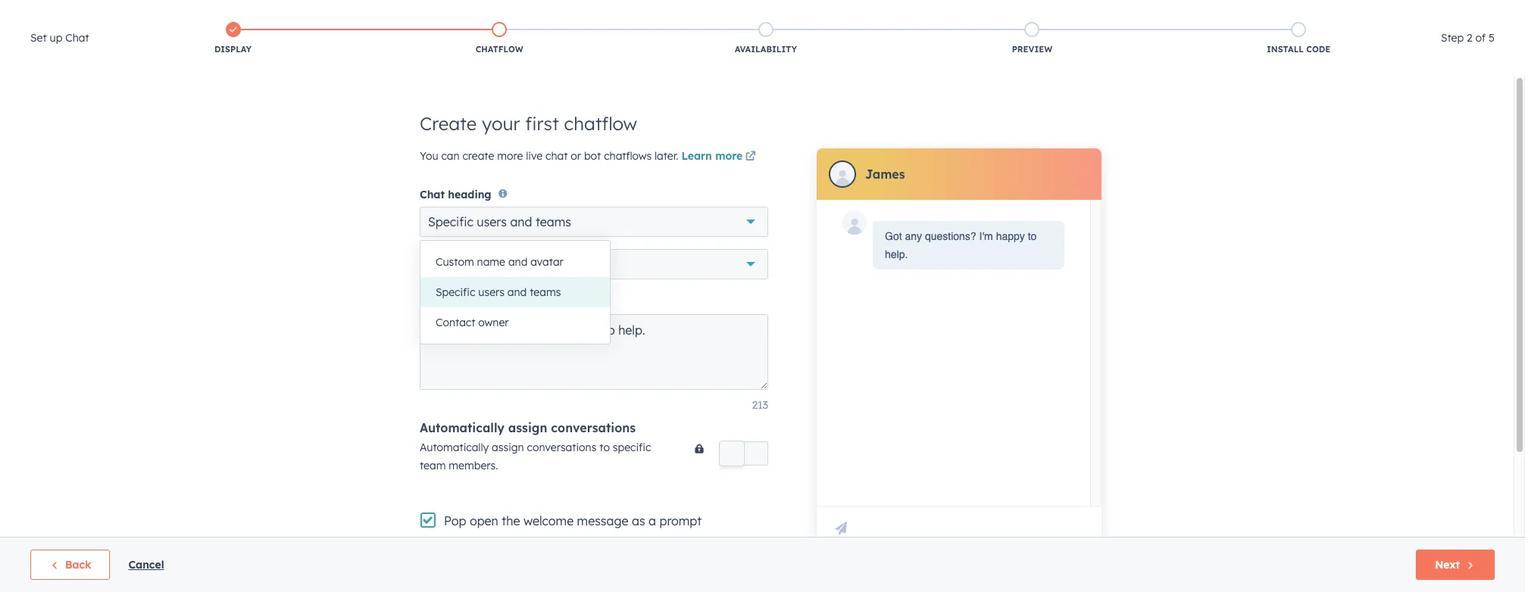 Task type: vqa. For each thing, say whether or not it's contained in the screenshot.
Made
no



Task type: locate. For each thing, give the bounding box(es) containing it.
and for "custom name and avatar" button
[[508, 255, 528, 269]]

james inside popup button
[[456, 258, 486, 269]]

message
[[512, 295, 559, 309], [577, 514, 629, 529]]

1 vertical spatial specific users and teams
[[436, 286, 561, 299]]

chatflow
[[564, 112, 637, 135]]

to inside automatically assign conversations automatically assign conversations to specific team members.
[[600, 441, 610, 454]]

1 horizontal spatial welcome
[[524, 514, 574, 529]]

chatflows
[[604, 149, 652, 163]]

users down james peterson
[[478, 286, 505, 299]]

teams inside specific users and teams popup button
[[536, 215, 571, 230]]

0 vertical spatial users
[[477, 215, 507, 230]]

cancel button
[[128, 556, 164, 574]]

specific users and teams inside popup button
[[428, 215, 571, 230]]

and left close icon
[[508, 255, 528, 269]]

specific users and teams up "custom name and avatar"
[[428, 215, 571, 230]]

to left specific
[[600, 441, 610, 454]]

and
[[510, 215, 532, 230], [508, 255, 528, 269], [508, 286, 527, 299]]

learn more
[[682, 149, 743, 163]]

specific up contact
[[436, 286, 475, 299]]

menu item
[[1140, 0, 1201, 24], [1201, 0, 1229, 24], [1229, 0, 1264, 24], [1264, 0, 1293, 24]]

specific users and teams
[[428, 215, 571, 230], [436, 286, 561, 299]]

users inside button
[[478, 286, 505, 299]]

chatflow list item
[[366, 19, 633, 58]]

users down heading
[[477, 215, 507, 230]]

teams
[[536, 215, 571, 230], [530, 286, 561, 299]]

specific users and teams down james peterson
[[436, 286, 561, 299]]

conversations left specific
[[527, 441, 597, 454]]

got any questions? i'm happy to help.
[[885, 230, 1037, 261]]

chat
[[546, 149, 568, 163]]

james up got
[[865, 167, 905, 182]]

to
[[1028, 230, 1037, 243], [600, 441, 610, 454]]

0 horizontal spatial more
[[497, 149, 523, 163]]

0 horizontal spatial a
[[452, 295, 459, 309]]

create your first chatflow
[[420, 112, 637, 135]]

specific
[[613, 441, 651, 454]]

213
[[752, 398, 768, 412]]

can
[[441, 149, 460, 163]]

2 automatically from the top
[[420, 441, 489, 454]]

menu
[[1140, 0, 1507, 24]]

list box containing custom name and avatar
[[421, 241, 610, 344]]

welcome up owner
[[462, 295, 509, 309]]

james peterson button
[[420, 250, 768, 280]]

0 vertical spatial welcome
[[462, 295, 509, 309]]

chat right up
[[65, 31, 89, 45]]

a
[[452, 295, 459, 309], [649, 514, 656, 529]]

automatically
[[420, 420, 505, 436], [420, 441, 489, 454]]

a up contact
[[452, 295, 459, 309]]

next
[[1435, 559, 1460, 572]]

1 vertical spatial chat
[[420, 188, 445, 202]]

1 vertical spatial welcome
[[524, 514, 574, 529]]

1 vertical spatial to
[[600, 441, 610, 454]]

0 vertical spatial specific users and teams
[[428, 215, 571, 230]]

0 vertical spatial specific
[[428, 215, 474, 230]]

0 horizontal spatial to
[[600, 441, 610, 454]]

and up "custom name and avatar" button
[[510, 215, 532, 230]]

teams down close icon
[[530, 286, 561, 299]]

1 vertical spatial a
[[649, 514, 656, 529]]

0 vertical spatial a
[[452, 295, 459, 309]]

1 vertical spatial conversations
[[527, 441, 597, 454]]

pop
[[444, 514, 466, 529]]

welcome
[[462, 295, 509, 309], [524, 514, 574, 529]]

list box
[[421, 241, 610, 344]]

1 vertical spatial users
[[478, 286, 505, 299]]

1 vertical spatial specific
[[436, 286, 475, 299]]

agent says: got any questions? i'm happy to help. element
[[885, 227, 1053, 264]]

close image
[[536, 261, 542, 267]]

up
[[50, 31, 62, 45]]

chat inside heading
[[65, 31, 89, 45]]

1 vertical spatial message
[[577, 514, 629, 529]]

more left link opens in a new window icon
[[716, 149, 743, 163]]

assign
[[508, 420, 547, 436], [492, 441, 524, 454]]

prompt
[[660, 514, 702, 529]]

you
[[420, 149, 438, 163]]

search image
[[1494, 39, 1504, 50]]

set
[[30, 31, 47, 45]]

help.
[[885, 249, 908, 261]]

message left 'as'
[[577, 514, 629, 529]]

the
[[502, 514, 520, 529]]

james
[[865, 167, 905, 182], [456, 258, 486, 269]]

james left peterson
[[456, 258, 486, 269]]

list containing display
[[100, 19, 1432, 58]]

avatar
[[531, 255, 564, 269]]

0 vertical spatial automatically
[[420, 420, 505, 436]]

3 menu item from the left
[[1229, 0, 1264, 24]]

0 horizontal spatial chat
[[65, 31, 89, 45]]

display
[[214, 44, 252, 55]]

james peterson
[[456, 258, 529, 269]]

1 horizontal spatial a
[[649, 514, 656, 529]]

welcome right the
[[524, 514, 574, 529]]

1 vertical spatial and
[[508, 255, 528, 269]]

1 vertical spatial automatically
[[420, 441, 489, 454]]

2 menu item from the left
[[1201, 0, 1229, 24]]

chat
[[65, 31, 89, 45], [420, 188, 445, 202]]

learn more link
[[682, 149, 759, 167]]

search button
[[1486, 32, 1512, 58]]

2
[[1467, 31, 1473, 45]]

0 horizontal spatial james
[[456, 258, 486, 269]]

Search HubSpot search field
[[1313, 32, 1498, 58]]

1 horizontal spatial message
[[577, 514, 629, 529]]

specific down the chat heading
[[428, 215, 474, 230]]

contact owner
[[436, 316, 509, 330]]

your
[[482, 112, 520, 135]]

and down peterson
[[508, 286, 527, 299]]

display completed list item
[[100, 19, 366, 58]]

or
[[571, 149, 581, 163]]

a right 'as'
[[649, 514, 656, 529]]

list
[[100, 19, 1432, 58]]

specific
[[428, 215, 474, 230], [436, 286, 475, 299]]

settings image
[[1297, 6, 1311, 20]]

1 horizontal spatial james
[[865, 167, 905, 182]]

name
[[477, 255, 505, 269]]

preview
[[1012, 44, 1053, 55]]

chat left heading
[[420, 188, 445, 202]]

install code
[[1267, 44, 1331, 55]]

0 vertical spatial and
[[510, 215, 532, 230]]

teams up avatar
[[536, 215, 571, 230]]

users
[[477, 215, 507, 230], [478, 286, 505, 299]]

to right happy at right
[[1028, 230, 1037, 243]]

0 vertical spatial to
[[1028, 230, 1037, 243]]

1 automatically from the top
[[420, 420, 505, 436]]

of
[[1476, 31, 1486, 45]]

conversations up specific
[[551, 420, 636, 436]]

0 vertical spatial message
[[512, 295, 559, 309]]

first
[[525, 112, 559, 135]]

0 vertical spatial james
[[865, 167, 905, 182]]

0 vertical spatial teams
[[536, 215, 571, 230]]

1 vertical spatial james
[[456, 258, 486, 269]]

message down close icon
[[512, 295, 559, 309]]

and inside popup button
[[510, 215, 532, 230]]

pop open the welcome message as a prompt
[[444, 514, 702, 529]]

as
[[632, 514, 645, 529]]

2 vertical spatial and
[[508, 286, 527, 299]]

more left live
[[497, 149, 523, 163]]

more
[[497, 149, 523, 163], [716, 149, 743, 163]]

0 vertical spatial chat
[[65, 31, 89, 45]]

back
[[65, 559, 91, 572]]

1 vertical spatial teams
[[530, 286, 561, 299]]

and for specific users and teams button
[[508, 286, 527, 299]]

1 horizontal spatial to
[[1028, 230, 1037, 243]]

specific users and teams button
[[420, 207, 768, 237]]

conversations
[[551, 420, 636, 436], [527, 441, 597, 454]]

set up chat heading
[[30, 29, 89, 47]]

1 horizontal spatial more
[[716, 149, 743, 163]]

specific users and teams button
[[421, 277, 610, 308]]



Task type: describe. For each thing, give the bounding box(es) containing it.
write a welcome message
[[420, 295, 559, 309]]

contact
[[436, 316, 475, 330]]

contact owner button
[[421, 308, 610, 338]]

0 horizontal spatial welcome
[[462, 295, 509, 309]]

2 more from the left
[[716, 149, 743, 163]]

got
[[885, 230, 902, 243]]

members.
[[449, 459, 498, 473]]

install
[[1267, 44, 1304, 55]]

chatflow
[[476, 44, 523, 55]]

0 vertical spatial conversations
[[551, 420, 636, 436]]

link opens in a new window image
[[746, 149, 756, 167]]

questions?
[[925, 230, 977, 243]]

specific users and teams inside button
[[436, 286, 561, 299]]

availability
[[735, 44, 797, 55]]

any
[[905, 230, 922, 243]]

1 horizontal spatial chat
[[420, 188, 445, 202]]

create
[[420, 112, 477, 135]]

team
[[420, 459, 446, 473]]

step
[[1441, 31, 1464, 45]]

later.
[[655, 149, 679, 163]]

back button
[[30, 550, 110, 581]]

i'm
[[980, 230, 993, 243]]

open
[[470, 514, 499, 529]]

automatically assign conversations automatically assign conversations to specific team members.
[[420, 420, 651, 473]]

step 2 of 5
[[1441, 31, 1495, 45]]

4 menu item from the left
[[1264, 0, 1293, 24]]

custom name and avatar button
[[421, 247, 610, 277]]

specific inside button
[[436, 286, 475, 299]]

0 horizontal spatial message
[[512, 295, 559, 309]]

next button
[[1417, 550, 1495, 581]]

live
[[526, 149, 543, 163]]

write
[[420, 295, 449, 309]]

set up chat
[[30, 31, 89, 45]]

chat heading
[[420, 188, 492, 202]]

you can create more live chat or bot chatflows later.
[[420, 149, 682, 163]]

code
[[1307, 44, 1331, 55]]

create
[[463, 149, 494, 163]]

1 menu item from the left
[[1140, 0, 1201, 24]]

bot
[[584, 149, 601, 163]]

1 more from the left
[[497, 149, 523, 163]]

specific inside popup button
[[428, 215, 474, 230]]

to inside got any questions? i'm happy to help.
[[1028, 230, 1037, 243]]

Write a welcome message text field
[[420, 314, 768, 390]]

preview list item
[[899, 19, 1166, 58]]

users inside popup button
[[477, 215, 507, 230]]

custom
[[436, 255, 474, 269]]

availability list item
[[633, 19, 899, 58]]

settings link
[[1294, 4, 1313, 20]]

link opens in a new window image
[[746, 152, 756, 163]]

install code list item
[[1166, 19, 1432, 58]]

cancel
[[128, 559, 164, 572]]

happy
[[996, 230, 1025, 243]]

custom name and avatar
[[436, 255, 564, 269]]

1 vertical spatial assign
[[492, 441, 524, 454]]

james for james
[[865, 167, 905, 182]]

learn
[[682, 149, 712, 163]]

heading
[[448, 188, 492, 202]]

james for james peterson
[[456, 258, 486, 269]]

5
[[1489, 31, 1495, 45]]

0 vertical spatial assign
[[508, 420, 547, 436]]

owner
[[478, 316, 509, 330]]

teams inside specific users and teams button
[[530, 286, 561, 299]]

peterson
[[489, 258, 529, 269]]



